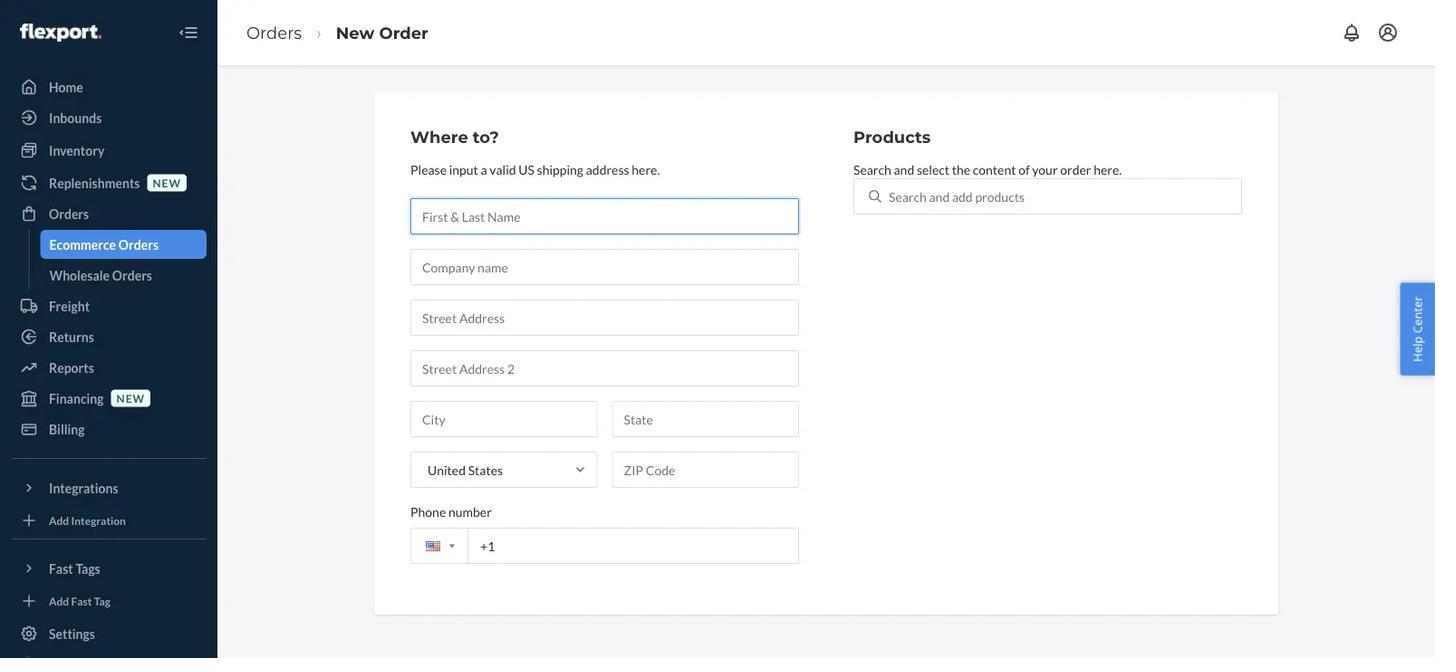 Task type: describe. For each thing, give the bounding box(es) containing it.
wholesale orders link
[[40, 261, 207, 290]]

add fast tag
[[49, 595, 110, 608]]

settings
[[49, 626, 95, 642]]

wholesale orders
[[49, 268, 152, 283]]

add integration
[[49, 514, 126, 527]]

inbounds
[[49, 110, 102, 125]]

billing link
[[11, 415, 207, 444]]

new
[[336, 23, 375, 42]]

inventory
[[49, 143, 105, 158]]

Company name text field
[[410, 249, 799, 285]]

search for search and select the content of your order here.
[[853, 162, 891, 177]]

open account menu image
[[1377, 22, 1399, 43]]

of
[[1018, 162, 1030, 177]]

us
[[518, 162, 534, 177]]

input
[[449, 162, 478, 177]]

add fast tag link
[[11, 591, 207, 612]]

search and select the content of your order here.
[[853, 162, 1122, 177]]

address
[[586, 162, 629, 177]]

new order link
[[336, 23, 428, 42]]

flexport logo image
[[20, 24, 101, 42]]

your
[[1032, 162, 1058, 177]]

please
[[410, 162, 447, 177]]

freight
[[49, 299, 90, 314]]

center
[[1409, 296, 1425, 334]]

orders inside breadcrumbs navigation
[[246, 23, 302, 42]]

State text field
[[612, 401, 799, 437]]

orders link inside breadcrumbs navigation
[[246, 23, 302, 42]]

and for select
[[894, 162, 914, 177]]

valid
[[489, 162, 516, 177]]

2 here. from the left
[[1094, 162, 1122, 177]]

ZIP Code text field
[[612, 452, 799, 488]]

new order
[[336, 23, 428, 42]]

add integration link
[[11, 510, 207, 532]]

phone
[[410, 504, 446, 519]]

orders up ecommerce
[[49, 206, 89, 222]]

billing
[[49, 422, 85, 437]]

add
[[952, 189, 973, 204]]

financing
[[49, 391, 104, 406]]

a
[[481, 162, 487, 177]]

united
[[428, 462, 466, 478]]

freight link
[[11, 292, 207, 321]]

reports link
[[11, 353, 207, 382]]

home link
[[11, 72, 207, 101]]

and for add
[[929, 189, 950, 204]]

0 horizontal spatial orders link
[[11, 199, 207, 228]]

shipping
[[537, 162, 583, 177]]

number
[[448, 504, 492, 519]]

ecommerce orders link
[[40, 230, 207, 259]]

united states
[[428, 462, 503, 478]]

products
[[853, 127, 931, 147]]

add for add integration
[[49, 514, 69, 527]]

the
[[952, 162, 970, 177]]

reports
[[49, 360, 94, 376]]

products
[[975, 189, 1025, 204]]

fast inside dropdown button
[[49, 561, 73, 577]]

fast tags
[[49, 561, 100, 577]]

fast tags button
[[11, 554, 207, 583]]



Task type: locate. For each thing, give the bounding box(es) containing it.
ecommerce orders
[[49, 237, 159, 252]]

and left select
[[894, 162, 914, 177]]

help
[[1409, 337, 1425, 362]]

orders down ecommerce orders link
[[112, 268, 152, 283]]

search right search icon
[[889, 189, 927, 204]]

wholesale
[[49, 268, 110, 283]]

1 here. from the left
[[632, 162, 660, 177]]

1 vertical spatial search
[[889, 189, 927, 204]]

order
[[1060, 162, 1091, 177]]

add for add fast tag
[[49, 595, 69, 608]]

integrations button
[[11, 474, 207, 503]]

1 add from the top
[[49, 514, 69, 527]]

order
[[379, 23, 428, 42]]

First & Last Name text field
[[410, 198, 799, 234]]

1 vertical spatial orders link
[[11, 199, 207, 228]]

search
[[853, 162, 891, 177], [889, 189, 927, 204]]

returns link
[[11, 323, 207, 352]]

0 horizontal spatial new
[[116, 392, 145, 405]]

new
[[153, 176, 181, 189], [116, 392, 145, 405]]

where to?
[[410, 127, 499, 147]]

here. right 'order'
[[1094, 162, 1122, 177]]

help center
[[1409, 296, 1425, 362]]

here. right address
[[632, 162, 660, 177]]

search for search and add products
[[889, 189, 927, 204]]

orders
[[246, 23, 302, 42], [49, 206, 89, 222], [118, 237, 159, 252], [112, 268, 152, 283]]

orders link
[[246, 23, 302, 42], [11, 199, 207, 228]]

close navigation image
[[178, 22, 199, 43]]

new down reports link
[[116, 392, 145, 405]]

search image
[[869, 190, 882, 203]]

tag
[[94, 595, 110, 608]]

1 vertical spatial add
[[49, 595, 69, 608]]

Street Address 2 text field
[[410, 350, 799, 387]]

to?
[[473, 127, 499, 147]]

1 vertical spatial fast
[[71, 595, 92, 608]]

0 vertical spatial fast
[[49, 561, 73, 577]]

1 (702) 123-4567 telephone field
[[410, 528, 799, 564]]

0 vertical spatial search
[[853, 162, 891, 177]]

new down inventory "link"
[[153, 176, 181, 189]]

0 vertical spatial and
[[894, 162, 914, 177]]

help center button
[[1400, 283, 1435, 376]]

2 add from the top
[[49, 595, 69, 608]]

orders link up ecommerce orders
[[11, 199, 207, 228]]

home
[[49, 79, 83, 95]]

add
[[49, 514, 69, 527], [49, 595, 69, 608]]

integrations
[[49, 481, 118, 496]]

0 vertical spatial add
[[49, 514, 69, 527]]

returns
[[49, 329, 94, 345]]

open notifications image
[[1341, 22, 1363, 43]]

0 horizontal spatial and
[[894, 162, 914, 177]]

and
[[894, 162, 914, 177], [929, 189, 950, 204]]

inventory link
[[11, 136, 207, 165]]

1 vertical spatial new
[[116, 392, 145, 405]]

integration
[[71, 514, 126, 527]]

content
[[973, 162, 1016, 177]]

and left "add"
[[929, 189, 950, 204]]

new for replenishments
[[153, 176, 181, 189]]

inbounds link
[[11, 103, 207, 132]]

breadcrumbs navigation
[[232, 6, 443, 59]]

new for financing
[[116, 392, 145, 405]]

search and add products
[[889, 189, 1025, 204]]

orders up wholesale orders link
[[118, 237, 159, 252]]

fast left tags
[[49, 561, 73, 577]]

0 horizontal spatial here.
[[632, 162, 660, 177]]

ecommerce
[[49, 237, 116, 252]]

fast left "tag"
[[71, 595, 92, 608]]

orders left new
[[246, 23, 302, 42]]

add left integration
[[49, 514, 69, 527]]

0 vertical spatial new
[[153, 176, 181, 189]]

tags
[[76, 561, 100, 577]]

City text field
[[410, 401, 597, 437]]

add up settings
[[49, 595, 69, 608]]

1 horizontal spatial and
[[929, 189, 950, 204]]

phone number
[[410, 504, 492, 519]]

1 horizontal spatial here.
[[1094, 162, 1122, 177]]

replenishments
[[49, 175, 140, 191]]

where
[[410, 127, 468, 147]]

Street Address text field
[[410, 300, 799, 336]]

0 vertical spatial orders link
[[246, 23, 302, 42]]

1 vertical spatial and
[[929, 189, 950, 204]]

please input a valid us shipping address here.
[[410, 162, 660, 177]]

1 horizontal spatial new
[[153, 176, 181, 189]]

here.
[[632, 162, 660, 177], [1094, 162, 1122, 177]]

states
[[468, 462, 503, 478]]

1 horizontal spatial orders link
[[246, 23, 302, 42]]

fast
[[49, 561, 73, 577], [71, 595, 92, 608]]

united states: + 1 image
[[449, 545, 455, 548]]

settings link
[[11, 620, 207, 649]]

search up search icon
[[853, 162, 891, 177]]

select
[[917, 162, 949, 177]]

orders link left new
[[246, 23, 302, 42]]



Task type: vqa. For each thing, say whether or not it's contained in the screenshot.
directly
no



